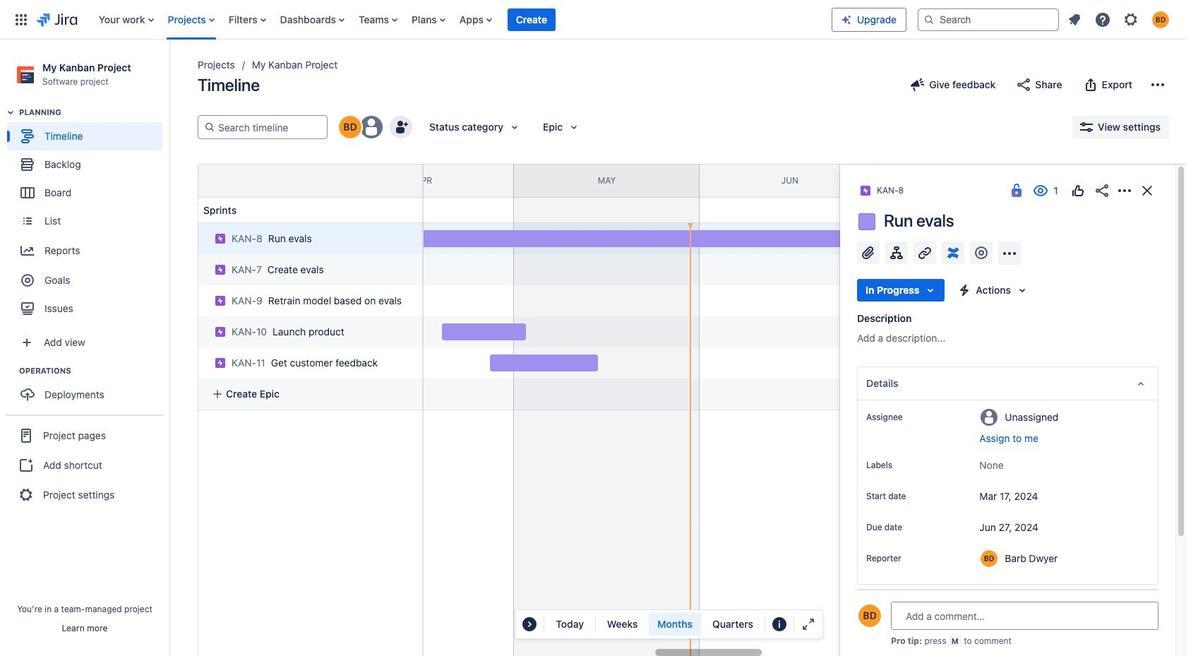 Task type: describe. For each thing, give the bounding box(es) containing it.
0 horizontal spatial list
[[92, 0, 832, 39]]

heading for group corresponding to operations icon
[[19, 365, 169, 377]]

project overview element
[[857, 590, 1159, 624]]

4 epic image from the top
[[215, 357, 226, 369]]

link goals image
[[973, 244, 990, 261]]

notifications image
[[1066, 11, 1083, 28]]

Search field
[[918, 8, 1059, 31]]

group for operations icon
[[7, 365, 169, 413]]

1 horizontal spatial list
[[1062, 7, 1178, 32]]

1 column header from the left
[[148, 165, 334, 197]]

group for "planning" icon
[[7, 107, 169, 327]]

your profile and settings image
[[1152, 11, 1169, 28]]

2 epic image from the top
[[215, 295, 226, 306]]

timeline view to show as group
[[599, 613, 762, 636]]

Search timeline text field
[[215, 116, 321, 138]]

epic image inside timeline grid
[[215, 233, 226, 244]]

add people image
[[393, 119, 410, 136]]

attach image
[[860, 244, 877, 261]]

heading for group corresponding to "planning" icon
[[19, 107, 169, 118]]

vote options: no one has voted for this issue yet. image
[[1070, 182, 1087, 199]]

settings image
[[1123, 11, 1140, 28]]

goal image
[[21, 274, 34, 287]]

1 epic image from the top
[[215, 264, 226, 275]]

1 horizontal spatial epic image
[[860, 185, 871, 196]]

Add a comment… field
[[891, 602, 1159, 630]]



Task type: locate. For each thing, give the bounding box(es) containing it.
0 horizontal spatial epic image
[[215, 233, 226, 244]]

epic image
[[215, 264, 226, 275], [215, 295, 226, 306], [215, 326, 226, 338], [215, 357, 226, 369]]

1 vertical spatial epic image
[[215, 233, 226, 244]]

actions image
[[1116, 182, 1133, 199]]

primary element
[[8, 0, 832, 39]]

operations image
[[2, 362, 19, 379]]

export icon image
[[1082, 76, 1099, 93]]

list item
[[508, 0, 556, 39]]

group
[[7, 107, 169, 327], [7, 365, 169, 413], [6, 415, 164, 515]]

3 epic image from the top
[[215, 326, 226, 338]]

0 vertical spatial group
[[7, 107, 169, 327]]

None search field
[[918, 8, 1059, 31]]

add a child issue image
[[888, 244, 905, 261]]

help image
[[1095, 11, 1111, 28]]

list
[[92, 0, 832, 39], [1062, 7, 1178, 32]]

planning image
[[2, 104, 19, 121]]

1 vertical spatial heading
[[19, 365, 169, 377]]

search image
[[924, 14, 935, 25]]

1 horizontal spatial column header
[[880, 165, 1066, 197]]

0 horizontal spatial column header
[[148, 165, 334, 197]]

1 heading from the top
[[19, 107, 169, 118]]

close image
[[1139, 182, 1156, 199]]

timeline grid
[[148, 164, 1186, 656]]

details element
[[857, 366, 1159, 400]]

heading
[[19, 107, 169, 118], [19, 365, 169, 377]]

jira image
[[37, 11, 78, 28], [37, 11, 78, 28]]

enter full screen image
[[800, 616, 817, 633]]

column header
[[148, 165, 334, 197], [880, 165, 1066, 197]]

0 vertical spatial epic image
[[860, 185, 871, 196]]

row header
[[198, 164, 424, 198]]

0 vertical spatial heading
[[19, 107, 169, 118]]

row header inside timeline grid
[[198, 164, 424, 198]]

epic image
[[860, 185, 871, 196], [215, 233, 226, 244]]

banner
[[0, 0, 1186, 40]]

copy link to issue image
[[901, 184, 913, 196]]

sidebar navigation image
[[154, 56, 185, 85]]

sidebar element
[[0, 40, 169, 656]]

cell
[[198, 223, 424, 254], [192, 250, 425, 285], [192, 281, 425, 316], [192, 312, 425, 347], [192, 343, 425, 378]]

2 heading from the top
[[19, 365, 169, 377]]

2 column header from the left
[[880, 165, 1066, 197]]

1 vertical spatial group
[[7, 365, 169, 413]]

2 vertical spatial group
[[6, 415, 164, 515]]

appswitcher icon image
[[13, 11, 30, 28]]

legend image
[[771, 616, 788, 633]]



Task type: vqa. For each thing, say whether or not it's contained in the screenshot.
the Settings icon
yes



